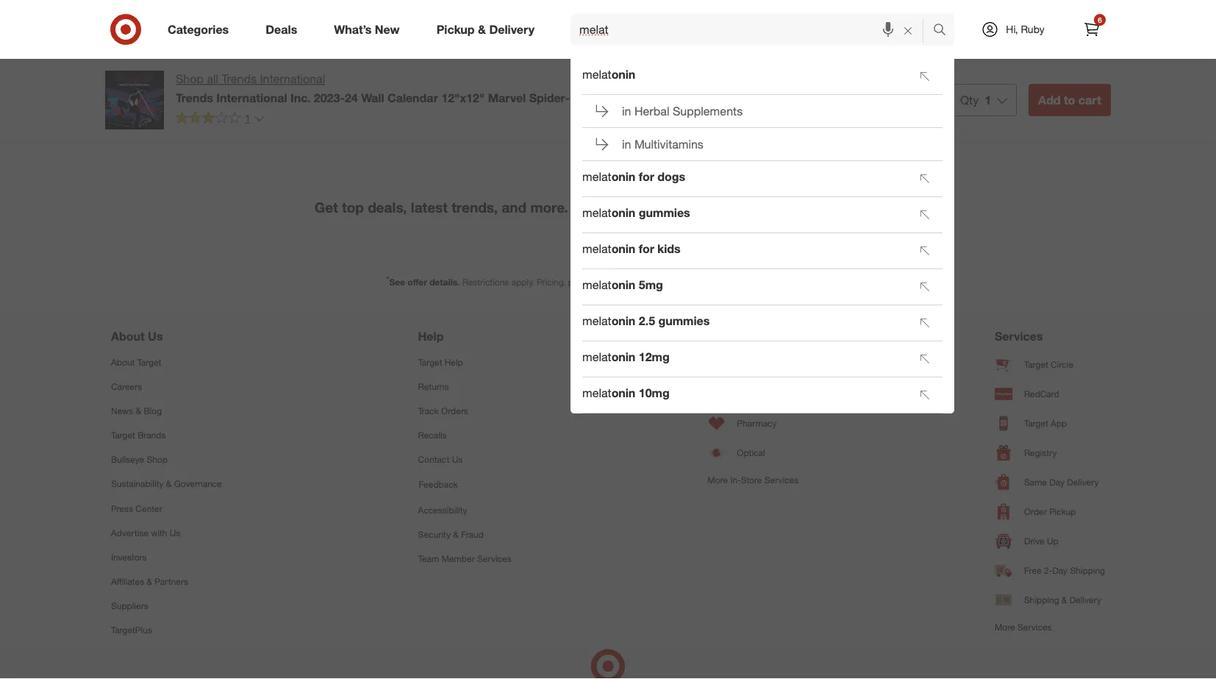 Task type: vqa. For each thing, say whether or not it's contained in the screenshot.
this related to ease of use out of 5
no



Task type: locate. For each thing, give the bounding box(es) containing it.
us right the contact
[[452, 454, 463, 465]]

target left app
[[1025, 418, 1049, 429]]

onin left 2.5
[[612, 314, 636, 328]]

drive
[[1025, 536, 1045, 547]]

2 horizontal spatial us
[[452, 454, 463, 465]]

all
[[207, 72, 219, 86]]

1 horizontal spatial more
[[995, 622, 1016, 633]]

services down shipping & delivery link
[[1018, 622, 1052, 633]]

spider- right the
[[665, 90, 705, 105]]

shop down brands
[[147, 454, 168, 465]]

2 about from the top
[[111, 357, 135, 368]]

delivery for shipping & delivery
[[1070, 595, 1102, 606]]

& left fraud
[[453, 529, 459, 540]]

& left blog
[[136, 406, 141, 417]]

0 vertical spatial trends
[[222, 72, 257, 86]]

1 horizontal spatial spider-
[[665, 90, 705, 105]]

about for about target
[[111, 357, 135, 368]]

spider- right the marvel
[[529, 90, 570, 105]]

partners
[[155, 576, 188, 587]]

location
[[726, 277, 758, 288]]

target.com
[[787, 277, 830, 288]]

news & blog
[[111, 406, 162, 417]]

1 in from the top
[[622, 104, 632, 118]]

1 onin from the top
[[612, 67, 636, 82]]

0 vertical spatial more
[[708, 475, 728, 486]]

for
[[639, 170, 655, 184], [639, 242, 655, 256]]

trends down all
[[176, 90, 213, 105]]

about for about us
[[111, 330, 145, 344]]

melat onin for dogs
[[583, 170, 686, 184]]

1 vertical spatial shop
[[147, 454, 168, 465]]

5 melat from the top
[[583, 278, 612, 292]]

security & fraud link
[[418, 522, 512, 547]]

and left more.
[[502, 199, 527, 216]]

1 vertical spatial us
[[452, 454, 463, 465]]

onin up across
[[612, 67, 636, 82]]

for left dogs at right
[[639, 170, 655, 184]]

2-
[[1045, 565, 1053, 576]]

1 vertical spatial help
[[445, 357, 463, 368]]

supplements
[[673, 104, 743, 118]]

target down about us
[[137, 357, 161, 368]]

press center
[[111, 503, 162, 514]]

day right the same
[[1050, 477, 1065, 488]]

about target link
[[111, 350, 222, 375]]

target left circle
[[1025, 359, 1049, 370]]

*
[[386, 275, 389, 284]]

target app link
[[995, 409, 1106, 438]]

2 melat from the top
[[583, 170, 612, 184]]

advertise
[[111, 527, 149, 539]]

about
[[111, 330, 145, 344], [111, 357, 135, 368]]

0 horizontal spatial shipping
[[1025, 595, 1060, 606]]

gummies
[[639, 206, 691, 220], [659, 314, 710, 328]]

across
[[601, 90, 640, 105]]

in left herbal
[[622, 104, 632, 118]]

1 vertical spatial gummies
[[659, 314, 710, 328]]

more left in-
[[708, 475, 728, 486]]

services
[[995, 330, 1044, 344], [765, 475, 799, 486], [478, 553, 512, 564], [1018, 622, 1052, 633]]

& up shop all trends international trends international inc. 2023-24 wall calendar 12"x12" marvel spider-man: across the spider-verse
[[478, 22, 486, 36]]

target up returns
[[418, 357, 442, 368]]

more down shipping & delivery link
[[995, 622, 1016, 633]]

to
[[1064, 93, 1076, 107]]

wall
[[361, 90, 384, 105]]

1 vertical spatial international
[[216, 90, 287, 105]]

gummies up the kids
[[639, 206, 691, 220]]

7 onin from the top
[[612, 350, 636, 364]]

shipping up shipping & delivery
[[1071, 565, 1106, 576]]

0 vertical spatial in
[[622, 104, 632, 118]]

pickup & delivery link
[[424, 13, 553, 46]]

latest
[[411, 199, 448, 216]]

target for target circle
[[1025, 359, 1049, 370]]

shipping up more services link
[[1025, 595, 1060, 606]]

see
[[389, 277, 405, 288]]

melat up man:
[[583, 67, 612, 82]]

shop all trends international trends international inc. 2023-24 wall calendar 12"x12" marvel spider-man: across the spider-verse
[[176, 72, 736, 105]]

4 melat from the top
[[583, 242, 612, 256]]

about up the careers
[[111, 357, 135, 368]]

affiliates
[[111, 576, 144, 587]]

1 horizontal spatial shop
[[176, 72, 204, 86]]

order pickup
[[1025, 506, 1077, 517]]

about up about target at the left bottom of the page
[[111, 330, 145, 344]]

0 vertical spatial help
[[418, 330, 444, 344]]

onin up * see offer details. restrictions apply. pricing, promotions and availability may vary by location and at target.com
[[612, 242, 636, 256]]

onin left 12mg
[[612, 350, 636, 364]]

2 horizontal spatial and
[[760, 277, 775, 288]]

onin left 5mg
[[612, 278, 636, 292]]

for left the kids
[[639, 242, 655, 256]]

& down free 2-day shipping
[[1062, 595, 1068, 606]]

recalls
[[418, 430, 447, 441]]

promotions
[[569, 277, 613, 288]]

0 vertical spatial about
[[111, 330, 145, 344]]

melat down promotions
[[583, 314, 612, 328]]

pickup right order
[[1050, 506, 1077, 517]]

7 melat from the top
[[583, 350, 612, 364]]

1 horizontal spatial and
[[616, 277, 631, 288]]

free 2-day shipping link
[[995, 556, 1106, 586]]

8 onin from the top
[[612, 386, 636, 400]]

onin for onin for kids
[[612, 242, 636, 256]]

1 vertical spatial more
[[995, 622, 1016, 633]]

redcard
[[1025, 389, 1060, 400]]

and left 5mg
[[616, 277, 631, 288]]

get top deals, latest trends, and more.
[[315, 199, 568, 216]]

6 onin from the top
[[612, 314, 636, 328]]

None text field
[[580, 192, 741, 224]]

melat down melat onin 12mg
[[583, 386, 612, 400]]

* see offer details. restrictions apply. pricing, promotions and availability may vary by location and at target.com
[[386, 275, 830, 288]]

at
[[777, 277, 785, 288]]

1 horizontal spatial us
[[170, 527, 181, 539]]

inc.
[[291, 90, 311, 105]]

international up 'inc.'
[[260, 72, 325, 86]]

0 vertical spatial delivery
[[490, 22, 535, 36]]

pickup & delivery
[[437, 22, 535, 36]]

for for dogs
[[639, 170, 655, 184]]

day inside same day delivery link
[[1050, 477, 1065, 488]]

delivery
[[490, 22, 535, 36], [1068, 477, 1099, 488], [1070, 595, 1102, 606]]

us up about target link
[[148, 330, 163, 344]]

target app
[[1025, 418, 1068, 429]]

8 melat from the top
[[583, 386, 612, 400]]

in multivitamins
[[622, 137, 704, 151]]

2 vertical spatial us
[[170, 527, 181, 539]]

sustainability & governance link
[[111, 472, 222, 496]]

1 melat from the top
[[583, 67, 612, 82]]

governance
[[174, 479, 222, 490]]

may
[[676, 277, 693, 288]]

onin left 10mg on the right of page
[[612, 386, 636, 400]]

2 for from the top
[[639, 242, 655, 256]]

& down "bullseye shop" link
[[166, 479, 172, 490]]

contact
[[418, 454, 450, 465]]

1 vertical spatial in
[[622, 137, 632, 151]]

details.
[[430, 277, 460, 288]]

circle
[[1051, 359, 1074, 370]]

delivery down free 2-day shipping
[[1070, 595, 1102, 606]]

optical
[[737, 448, 766, 459]]

us inside contact us link
[[452, 454, 463, 465]]

0 vertical spatial pickup
[[437, 22, 475, 36]]

2 onin from the top
[[612, 170, 636, 184]]

search button
[[927, 13, 962, 49]]

What can we help you find? suggestions appear below search field
[[571, 13, 937, 46]]

0 vertical spatial day
[[1050, 477, 1065, 488]]

target: expect more. pay less. image
[[402, 643, 815, 679]]

0 vertical spatial for
[[639, 170, 655, 184]]

0 horizontal spatial pickup
[[437, 22, 475, 36]]

0 horizontal spatial shop
[[147, 454, 168, 465]]

what's new link
[[322, 13, 418, 46]]

more for more services
[[995, 622, 1016, 633]]

affiliates & partners
[[111, 576, 188, 587]]

day right free
[[1053, 565, 1068, 576]]

and
[[502, 199, 527, 216], [616, 277, 631, 288], [760, 277, 775, 288]]

4 onin from the top
[[612, 242, 636, 256]]

in up melat onin for dogs
[[622, 137, 632, 151]]

services up target circle
[[995, 330, 1044, 344]]

melat right more.
[[583, 206, 612, 220]]

advertise with us link
[[111, 521, 222, 545]]

target down the news
[[111, 430, 135, 441]]

spider-
[[529, 90, 570, 105], [665, 90, 705, 105]]

onin for onin 2.5 gummies
[[612, 314, 636, 328]]

and left at
[[760, 277, 775, 288]]

1 vertical spatial delivery
[[1068, 477, 1099, 488]]

1 horizontal spatial pickup
[[1050, 506, 1077, 517]]

0 horizontal spatial spider-
[[529, 90, 570, 105]]

6 melat from the top
[[583, 314, 612, 328]]

&
[[478, 22, 486, 36], [136, 406, 141, 417], [166, 479, 172, 490], [453, 529, 459, 540], [147, 576, 152, 587], [1062, 595, 1068, 606]]

1 vertical spatial trends
[[176, 90, 213, 105]]

dogs
[[658, 170, 686, 184]]

melat up melat onin gummies
[[583, 170, 612, 184]]

1 horizontal spatial shipping
[[1071, 565, 1106, 576]]

help up target help
[[418, 330, 444, 344]]

delivery up the marvel
[[490, 22, 535, 36]]

trends
[[222, 72, 257, 86], [176, 90, 213, 105]]

redcard link
[[995, 380, 1106, 409]]

melat up 'melat onin 10mg'
[[583, 350, 612, 364]]

us right the with
[[170, 527, 181, 539]]

bullseye shop
[[111, 454, 168, 465]]

melat for onin 10mg
[[583, 386, 612, 400]]

1 for from the top
[[639, 170, 655, 184]]

services down fraud
[[478, 553, 512, 564]]

onin for onin 5mg
[[612, 278, 636, 292]]

international
[[260, 72, 325, 86], [216, 90, 287, 105]]

news & blog link
[[111, 399, 222, 423]]

gummies right 2.5
[[659, 314, 710, 328]]

10mg
[[639, 386, 670, 400]]

1 vertical spatial day
[[1053, 565, 1068, 576]]

2 vertical spatial delivery
[[1070, 595, 1102, 606]]

2 spider- from the left
[[665, 90, 705, 105]]

pickup up shop all trends international trends international inc. 2023-24 wall calendar 12"x12" marvel spider-man: across the spider-verse
[[437, 22, 475, 36]]

app
[[1051, 418, 1068, 429]]

shop left all
[[176, 72, 204, 86]]

5 onin from the top
[[612, 278, 636, 292]]

0 horizontal spatial more
[[708, 475, 728, 486]]

top
[[342, 199, 364, 216]]

trends right all
[[222, 72, 257, 86]]

0 horizontal spatial trends
[[176, 90, 213, 105]]

onin up melat onin for kids
[[612, 206, 636, 220]]

onin for onin
[[612, 67, 636, 82]]

& for pickup
[[478, 22, 486, 36]]

for for kids
[[639, 242, 655, 256]]

man:
[[570, 90, 598, 105]]

& right affiliates in the left of the page
[[147, 576, 152, 587]]

1 vertical spatial for
[[639, 242, 655, 256]]

search
[[927, 24, 962, 38]]

more for more in-store services
[[708, 475, 728, 486]]

& for shipping
[[1062, 595, 1068, 606]]

3 melat from the top
[[583, 206, 612, 220]]

0 vertical spatial us
[[148, 330, 163, 344]]

0 horizontal spatial us
[[148, 330, 163, 344]]

& inside "link"
[[147, 576, 152, 587]]

optical link
[[708, 438, 799, 468]]

delivery up order pickup
[[1068, 477, 1099, 488]]

in inside "link"
[[622, 137, 632, 151]]

melat up promotions
[[583, 242, 612, 256]]

target for target brands
[[111, 430, 135, 441]]

blog
[[144, 406, 162, 417]]

& for sustainability
[[166, 479, 172, 490]]

1 horizontal spatial trends
[[222, 72, 257, 86]]

calendar
[[388, 90, 438, 105]]

melat onin for kids
[[583, 242, 681, 256]]

0 vertical spatial shop
[[176, 72, 204, 86]]

1 about from the top
[[111, 330, 145, 344]]

3 onin from the top
[[612, 206, 636, 220]]

1 vertical spatial about
[[111, 357, 135, 368]]

1 link
[[176, 111, 265, 128]]

security
[[418, 529, 451, 540]]

onin up melat onin gummies
[[612, 170, 636, 184]]

$16.19
[[909, 85, 939, 98]]

suppliers
[[111, 601, 148, 612]]

melat right 'pricing,'
[[583, 278, 612, 292]]

international up 1 at the top of the page
[[216, 90, 287, 105]]

same day delivery link
[[995, 468, 1106, 497]]

2 in from the top
[[622, 137, 632, 151]]

help up returns link
[[445, 357, 463, 368]]



Task type: describe. For each thing, give the bounding box(es) containing it.
vary
[[695, 277, 712, 288]]

24
[[345, 90, 358, 105]]

melat for onin for kids
[[583, 242, 612, 256]]

5mg
[[639, 278, 663, 292]]

targetplus
[[111, 625, 152, 636]]

onin for onin 12mg
[[612, 350, 636, 364]]

marvel
[[488, 90, 526, 105]]

contact us
[[418, 454, 463, 465]]

0 vertical spatial shipping
[[1071, 565, 1106, 576]]

registry link
[[995, 438, 1106, 468]]

team member services
[[418, 553, 512, 564]]

shipping & delivery link
[[995, 586, 1106, 615]]

& for security
[[453, 529, 459, 540]]

more services link
[[995, 615, 1106, 639]]

in for in herbal supplements
[[622, 104, 632, 118]]

recalls link
[[418, 423, 512, 448]]

melat onin 10mg
[[583, 386, 670, 400]]

image of trends international inc. 2023-24 wall calendar 12"x12" marvel spider-man: across the spider-verse image
[[105, 71, 164, 129]]

onin for onin gummies
[[612, 206, 636, 220]]

center
[[136, 503, 162, 514]]

accessibility
[[418, 505, 468, 516]]

returns link
[[418, 375, 512, 399]]

careers
[[111, 381, 142, 392]]

us for about us
[[148, 330, 163, 344]]

same day delivery
[[1025, 477, 1099, 488]]

categories link
[[155, 13, 247, 46]]

accessibility link
[[418, 498, 512, 522]]

target for target app
[[1025, 418, 1049, 429]]

hi,
[[1007, 23, 1019, 36]]

melat onin 12mg
[[583, 350, 670, 364]]

onin for onin for dogs
[[612, 170, 636, 184]]

kids
[[658, 242, 681, 256]]

team
[[418, 553, 439, 564]]

sponsored
[[669, 139, 713, 150]]

& for affiliates
[[147, 576, 152, 587]]

0 vertical spatial international
[[260, 72, 325, 86]]

feedback button
[[418, 472, 512, 498]]

0 horizontal spatial and
[[502, 199, 527, 216]]

new
[[375, 22, 400, 36]]

melat for onin gummies
[[583, 206, 612, 220]]

target brands
[[111, 430, 166, 441]]

drive up
[[1025, 536, 1059, 547]]

more in-store services
[[708, 475, 799, 486]]

melat onin gummies
[[583, 206, 691, 220]]

sustainability
[[111, 479, 164, 490]]

apply.
[[512, 277, 535, 288]]

the
[[643, 90, 661, 105]]

shipping & delivery
[[1025, 595, 1102, 606]]

trends,
[[452, 199, 498, 216]]

1 horizontal spatial help
[[445, 357, 463, 368]]

more services
[[995, 622, 1052, 633]]

melat for onin
[[583, 67, 612, 82]]

melat onin 2.5 gummies
[[583, 314, 710, 328]]

delivery for pickup & delivery
[[490, 22, 535, 36]]

delivery for same day delivery
[[1068, 477, 1099, 488]]

12"x12"
[[442, 90, 485, 105]]

about us
[[111, 330, 163, 344]]

onin for onin 10mg
[[612, 386, 636, 400]]

in multivitamins link
[[583, 128, 943, 160]]

press center link
[[111, 496, 222, 521]]

target help link
[[418, 350, 512, 375]]

team member services link
[[418, 547, 512, 571]]

target for target help
[[418, 357, 442, 368]]

investors
[[111, 552, 147, 563]]

advertisement region
[[492, 0, 713, 138]]

services right store
[[765, 475, 799, 486]]

melat for onin 5mg
[[583, 278, 612, 292]]

store
[[741, 475, 762, 486]]

add to cart button
[[1029, 84, 1112, 116]]

track orders link
[[418, 399, 512, 423]]

order
[[1025, 506, 1047, 517]]

in herbal supplements
[[622, 104, 743, 118]]

offer
[[408, 277, 427, 288]]

fraud
[[461, 529, 484, 540]]

0 vertical spatial gummies
[[639, 206, 691, 220]]

with
[[151, 527, 167, 539]]

free
[[1025, 565, 1042, 576]]

careers link
[[111, 375, 222, 399]]

press
[[111, 503, 133, 514]]

2.5
[[639, 314, 656, 328]]

shop inside shop all trends international trends international inc. 2023-24 wall calendar 12"x12" marvel spider-man: across the spider-verse
[[176, 72, 204, 86]]

about target
[[111, 357, 161, 368]]

& for news
[[136, 406, 141, 417]]

melat for onin 12mg
[[583, 350, 612, 364]]

registry
[[1025, 448, 1057, 459]]

pricing,
[[537, 277, 566, 288]]

verse
[[705, 90, 736, 105]]

melat for onin 2.5 gummies
[[583, 314, 612, 328]]

drive up link
[[995, 527, 1106, 556]]

up
[[1048, 536, 1059, 547]]

bullseye shop link
[[111, 448, 222, 472]]

in for in multivitamins
[[622, 137, 632, 151]]

0 horizontal spatial help
[[418, 330, 444, 344]]

1 vertical spatial shipping
[[1025, 595, 1060, 606]]

categories
[[168, 22, 229, 36]]

orders
[[441, 406, 469, 417]]

melat for onin for dogs
[[583, 170, 612, 184]]

advertise with us
[[111, 527, 181, 539]]

1
[[245, 112, 251, 125]]

1 spider- from the left
[[529, 90, 570, 105]]

sustainability & governance
[[111, 479, 222, 490]]

1 vertical spatial pickup
[[1050, 506, 1077, 517]]

affiliates & partners link
[[111, 570, 222, 594]]

add
[[1039, 93, 1061, 107]]

target help
[[418, 357, 463, 368]]

us inside advertise with us link
[[170, 527, 181, 539]]

track
[[418, 406, 439, 417]]

what's new
[[334, 22, 400, 36]]

melat onin 5mg
[[583, 278, 663, 292]]

day inside free 2-day shipping link
[[1053, 565, 1068, 576]]

deals link
[[253, 13, 316, 46]]

ruby
[[1021, 23, 1045, 36]]

pharmacy
[[737, 418, 777, 429]]

us for contact us
[[452, 454, 463, 465]]

track orders
[[418, 406, 469, 417]]



